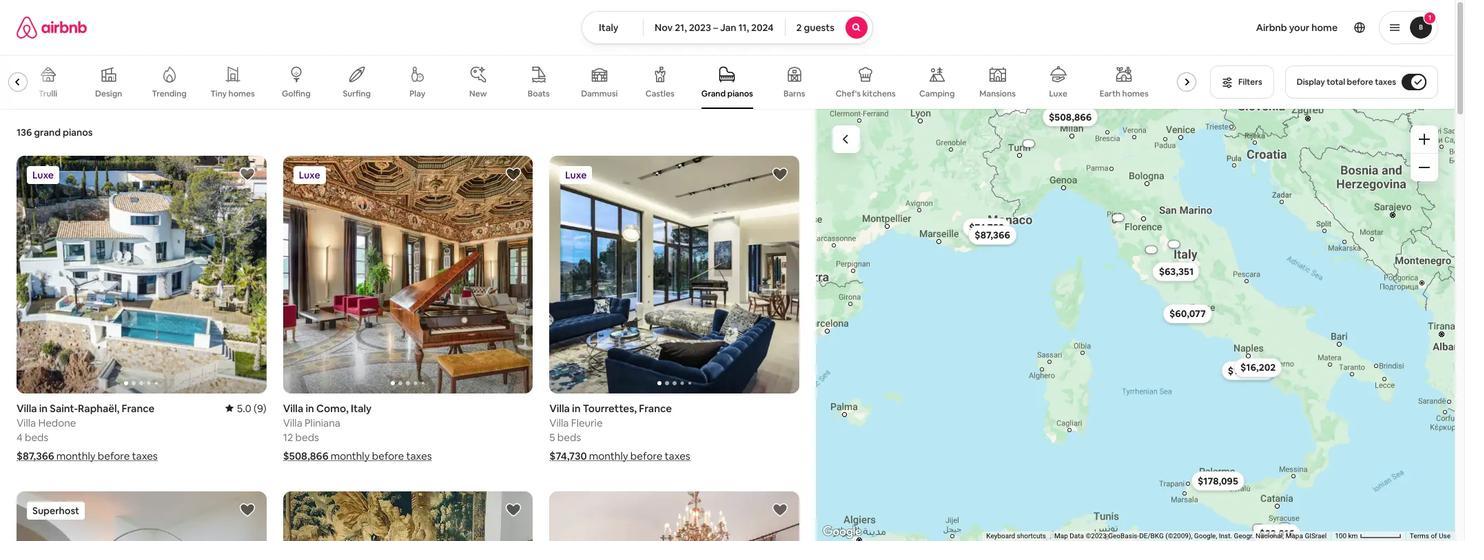 Task type: vqa. For each thing, say whether or not it's contained in the screenshot.
100 km
yes



Task type: describe. For each thing, give the bounding box(es) containing it.
$74,730 inside the villa in tourrettes, france villa fleurie 5 beds $74,730 monthly before taxes
[[550, 449, 587, 462]]

google map
showing 20 stays. region
[[816, 107, 1455, 541]]

airbnb your home link
[[1248, 13, 1346, 42]]

add to wishlist: villa in como, italy image
[[505, 166, 522, 183]]

airbnb your home
[[1256, 21, 1338, 34]]

home
[[1312, 21, 1338, 34]]

boats
[[528, 88, 550, 99]]

5.0 (9)
[[237, 402, 267, 415]]

$170,946
[[1228, 364, 1269, 376]]

italy inside button
[[599, 21, 619, 34]]

add to wishlist: home in praiano, italy image
[[239, 501, 255, 518]]

map
[[1055, 532, 1068, 540]]

taxes inside the villa in tourrettes, france villa fleurie 5 beds $74,730 monthly before taxes
[[665, 449, 690, 462]]

$60,077
[[1169, 307, 1206, 320]]

grand pianos
[[702, 88, 753, 99]]

add to wishlist: villa in tourrettes, france image
[[772, 166, 789, 183]]

geogr.
[[1234, 532, 1254, 540]]

saint-
[[50, 402, 78, 415]]

beds for 12 beds
[[295, 430, 319, 444]]

monthly for $74,730
[[589, 449, 628, 462]]

$178,095
[[1197, 475, 1238, 487]]

1 button
[[1379, 11, 1438, 44]]

homes for earth homes
[[1123, 88, 1149, 99]]

1 vertical spatial pianos
[[63, 126, 93, 139]]

castles
[[646, 88, 675, 99]]

tourrettes,
[[583, 402, 637, 415]]

$74,730 inside button
[[969, 221, 1004, 234]]

gisrael
[[1305, 532, 1327, 540]]

–
[[713, 21, 718, 34]]

earth homes
[[1100, 88, 1149, 99]]

villa in saint-raphaël, france villa hedone 4 beds $87,366 monthly before taxes
[[17, 402, 158, 462]]

tiny homes
[[211, 88, 255, 99]]

monthly inside villa in saint-raphaël, france villa hedone 4 beds $87,366 monthly before taxes
[[56, 449, 95, 462]]

2024
[[751, 21, 774, 34]]

2 guests button
[[785, 11, 873, 44]]

$60,077 button
[[1163, 304, 1212, 323]]

fleurie
[[571, 416, 603, 429]]

keyboard shortcuts
[[987, 532, 1046, 540]]

group containing trulli
[[0, 55, 1209, 109]]

2
[[796, 21, 802, 34]]

new
[[469, 88, 487, 99]]

$127,025
[[1251, 525, 1266, 530]]

add to wishlist: room in mazzè, italy image
[[505, 501, 522, 518]]

display total before taxes
[[1297, 77, 1396, 88]]

beds for 5 beds
[[558, 430, 581, 444]]

5.0 out of 5 average rating,  9 reviews image
[[226, 402, 267, 415]]

$87,366 inside button
[[975, 229, 1010, 241]]

100 km
[[1335, 532, 1360, 540]]

$74,730 button
[[963, 218, 1010, 237]]

none search field containing italy
[[582, 11, 873, 44]]

136
[[17, 126, 32, 139]]

nacional,
[[1256, 532, 1284, 540]]

nov 21, 2023 – jan 11, 2024 button
[[643, 11, 785, 44]]

mapa
[[1286, 532, 1303, 540]]

surfing
[[343, 88, 371, 99]]

design
[[95, 88, 122, 99]]

$97,566 button
[[1104, 214, 1132, 221]]

villa in como, italy villa pliniana 12 beds $508,866 monthly before taxes
[[283, 402, 432, 462]]

use
[[1439, 532, 1451, 540]]

$508,866 button
[[1042, 107, 1098, 126]]

display
[[1297, 77, 1325, 88]]

$63,351 button
[[1153, 262, 1200, 281]]

play
[[410, 88, 425, 99]]

100
[[1335, 532, 1347, 540]]

camping
[[919, 88, 955, 99]]

add to wishlist: villa in saint-raphaël, france image
[[239, 166, 255, 183]]

zoom in image
[[1419, 134, 1430, 145]]

2023
[[689, 21, 711, 34]]

villa in tourrettes, france villa fleurie 5 beds $74,730 monthly before taxes
[[550, 402, 690, 462]]

kitchens
[[863, 88, 896, 99]]

100 km button
[[1331, 531, 1406, 541]]

(©2009),
[[1166, 532, 1193, 540]]

hedone
[[38, 416, 76, 429]]

of
[[1431, 532, 1437, 540]]

before inside the villa in tourrettes, france villa fleurie 5 beds $74,730 monthly before taxes
[[631, 449, 663, 462]]

italy button
[[582, 11, 644, 44]]

google,
[[1194, 532, 1217, 540]]

2 guests
[[796, 21, 835, 34]]

terms of use
[[1410, 532, 1451, 540]]

$22,016
[[1259, 527, 1294, 540]]

in for tourrettes,
[[572, 402, 581, 415]]

$22,016 button
[[1253, 524, 1300, 541]]

1 horizontal spatial pianos
[[728, 88, 753, 99]]

airbnb
[[1256, 21, 1287, 34]]

pliniana
[[305, 416, 340, 429]]

before inside villa in saint-raphaël, france villa hedone 4 beds $87,366 monthly before taxes
[[98, 449, 130, 462]]

$127,025 button
[[1245, 524, 1272, 531]]

italy inside villa in como, italy villa pliniana 12 beds $508,866 monthly before taxes
[[351, 402, 372, 415]]

keyboard
[[987, 532, 1015, 540]]



Task type: locate. For each thing, give the bounding box(es) containing it.
monthly inside villa in como, italy villa pliniana 12 beds $508,866 monthly before taxes
[[331, 449, 370, 462]]

grand
[[702, 88, 726, 99]]

0 horizontal spatial in
[[39, 402, 48, 415]]

1 vertical spatial $74,730
[[550, 449, 587, 462]]

monthly down fleurie
[[589, 449, 628, 462]]

raphaël,
[[78, 402, 120, 415]]

chef's kitchens
[[836, 88, 896, 99]]

$508,866 down the 12
[[283, 449, 328, 462]]

france right raphaël, on the left bottom of page
[[122, 402, 155, 415]]

in up fleurie
[[572, 402, 581, 415]]

dammusi
[[581, 88, 618, 99]]

in for saint-
[[39, 402, 48, 415]]

homes for tiny homes
[[229, 88, 255, 99]]

2 beds from the left
[[295, 430, 319, 444]]

2 in from the left
[[306, 402, 314, 415]]

0 horizontal spatial france
[[122, 402, 155, 415]]

1 horizontal spatial homes
[[1123, 88, 1149, 99]]

1 vertical spatial $87,366
[[17, 449, 54, 462]]

nov 21, 2023 – jan 11, 2024
[[655, 21, 774, 34]]

mansions
[[980, 88, 1016, 99]]

monthly down pliniana
[[331, 449, 370, 462]]

in
[[39, 402, 48, 415], [306, 402, 314, 415], [572, 402, 581, 415]]

$87,366 button
[[968, 225, 1016, 244]]

$247,989 button
[[1137, 246, 1165, 253]]

monthly
[[56, 449, 95, 462], [331, 449, 370, 462], [589, 449, 628, 462]]

monthly for $508,866
[[331, 449, 370, 462]]

taxes
[[1375, 77, 1396, 88], [132, 449, 158, 462], [406, 449, 432, 462], [665, 449, 690, 462]]

1 horizontal spatial italy
[[599, 21, 619, 34]]

$508,866
[[1049, 110, 1092, 123], [283, 449, 328, 462]]

$508,866 down luxe
[[1049, 110, 1092, 123]]

in inside villa in saint-raphaël, france villa hedone 4 beds $87,366 monthly before taxes
[[39, 402, 48, 415]]

0 horizontal spatial pianos
[[63, 126, 93, 139]]

$508,866 inside villa in como, italy villa pliniana 12 beds $508,866 monthly before taxes
[[283, 449, 328, 462]]

1 horizontal spatial france
[[639, 402, 672, 415]]

$508,866 inside 'button'
[[1049, 110, 1092, 123]]

france
[[122, 402, 155, 415], [639, 402, 672, 415]]

guests
[[804, 21, 835, 34]]

1 horizontal spatial monthly
[[331, 449, 370, 462]]

(9)
[[254, 402, 267, 415]]

2 france from the left
[[639, 402, 672, 415]]

2 homes from the left
[[1123, 88, 1149, 99]]

shortcuts
[[1017, 532, 1046, 540]]

3 in from the left
[[572, 402, 581, 415]]

4
[[17, 430, 23, 444]]

$41,908 button
[[1160, 241, 1188, 247]]

nov
[[655, 21, 673, 34]]

france inside villa in saint-raphaël, france villa hedone 4 beds $87,366 monthly before taxes
[[122, 402, 155, 415]]

2 horizontal spatial monthly
[[589, 449, 628, 462]]

$63,351
[[1159, 265, 1193, 278]]

1
[[1429, 13, 1432, 22]]

1 monthly from the left
[[56, 449, 95, 462]]

add to wishlist: villa in capri, italy image
[[772, 501, 789, 518]]

5.0
[[237, 402, 251, 415]]

homes right tiny at the left of page
[[229, 88, 255, 99]]

beds right the 12
[[295, 430, 319, 444]]

$178,095 button
[[1191, 471, 1244, 490]]

zoom out image
[[1419, 162, 1430, 173]]

1 vertical spatial italy
[[351, 402, 372, 415]]

homes
[[229, 88, 255, 99], [1123, 88, 1149, 99]]

taxes inside villa in como, italy villa pliniana 12 beds $508,866 monthly before taxes
[[406, 449, 432, 462]]

2 horizontal spatial beds
[[558, 430, 581, 444]]

3 monthly from the left
[[589, 449, 628, 462]]

5
[[550, 430, 555, 444]]

beds inside villa in saint-raphaël, france villa hedone 4 beds $87,366 monthly before taxes
[[25, 430, 48, 444]]

0 horizontal spatial monthly
[[56, 449, 95, 462]]

barns
[[784, 88, 805, 99]]

map data ©2023 geobasis-de/bkg (©2009), google, inst. geogr. nacional, mapa gisrael
[[1055, 532, 1327, 540]]

filters
[[1239, 77, 1262, 88]]

0 horizontal spatial beds
[[25, 430, 48, 444]]

136 grand pianos
[[17, 126, 93, 139]]

1 beds from the left
[[25, 430, 48, 444]]

1 horizontal spatial $508,866
[[1049, 110, 1092, 123]]

beds inside the villa in tourrettes, france villa fleurie 5 beds $74,730 monthly before taxes
[[558, 430, 581, 444]]

$247,989
[[1143, 247, 1159, 252]]

italy right como,
[[351, 402, 372, 415]]

your
[[1289, 21, 1310, 34]]

trulli
[[39, 88, 57, 99]]

jan
[[720, 21, 736, 34]]

italy left the nov at the top of the page
[[599, 21, 619, 34]]

before
[[1347, 77, 1373, 88], [98, 449, 130, 462], [372, 449, 404, 462], [631, 449, 663, 462]]

0 vertical spatial italy
[[599, 21, 619, 34]]

1 vertical spatial $508,866
[[283, 449, 328, 462]]

0 horizontal spatial italy
[[351, 402, 372, 415]]

before inside villa in como, italy villa pliniana 12 beds $508,866 monthly before taxes
[[372, 449, 404, 462]]

0 vertical spatial pianos
[[728, 88, 753, 99]]

terms of use link
[[1410, 532, 1451, 540]]

21,
[[675, 21, 687, 34]]

11,
[[738, 21, 749, 34]]

geobasis-
[[1108, 532, 1139, 540]]

in for como,
[[306, 402, 314, 415]]

profile element
[[890, 0, 1438, 55]]

beds right 4
[[25, 430, 48, 444]]

in inside villa in como, italy villa pliniana 12 beds $508,866 monthly before taxes
[[306, 402, 314, 415]]

luxe
[[1049, 88, 1068, 99]]

in up hedone
[[39, 402, 48, 415]]

$87,366
[[975, 229, 1010, 241], [17, 449, 54, 462]]

$87,366 inside villa in saint-raphaël, france villa hedone 4 beds $87,366 monthly before taxes
[[17, 449, 54, 462]]

©2023
[[1086, 532, 1107, 540]]

chef's
[[836, 88, 861, 99]]

$170,946 button
[[1222, 361, 1275, 380]]

2 horizontal spatial in
[[572, 402, 581, 415]]

monthly down hedone
[[56, 449, 95, 462]]

in up pliniana
[[306, 402, 314, 415]]

None search field
[[582, 11, 873, 44]]

1 horizontal spatial $87,366
[[975, 229, 1010, 241]]

1 horizontal spatial in
[[306, 402, 314, 415]]

1 homes from the left
[[229, 88, 255, 99]]

$41,908
[[1167, 242, 1181, 246]]

1 horizontal spatial beds
[[295, 430, 319, 444]]

0 vertical spatial $74,730
[[969, 221, 1004, 234]]

1 france from the left
[[122, 402, 155, 415]]

google image
[[820, 523, 865, 541]]

0 vertical spatial $508,866
[[1049, 110, 1092, 123]]

inst.
[[1219, 532, 1232, 540]]

$16,202 button
[[1234, 358, 1282, 377]]

in inside the villa in tourrettes, france villa fleurie 5 beds $74,730 monthly before taxes
[[572, 402, 581, 415]]

villa
[[17, 402, 37, 415], [283, 402, 303, 415], [550, 402, 570, 415], [17, 416, 36, 429], [283, 416, 302, 429], [550, 416, 569, 429]]

monthly inside the villa in tourrettes, france villa fleurie 5 beds $74,730 monthly before taxes
[[589, 449, 628, 462]]

france inside the villa in tourrettes, france villa fleurie 5 beds $74,730 monthly before taxes
[[639, 402, 672, 415]]

data
[[1070, 532, 1084, 540]]

keyboard shortcuts button
[[987, 531, 1046, 541]]

$97,566
[[1111, 215, 1125, 220]]

3 beds from the left
[[558, 430, 581, 444]]

earth
[[1100, 88, 1121, 99]]

beds
[[25, 430, 48, 444], [295, 430, 319, 444], [558, 430, 581, 444]]

0 vertical spatial $87,366
[[975, 229, 1010, 241]]

0 horizontal spatial $508,866
[[283, 449, 328, 462]]

2 monthly from the left
[[331, 449, 370, 462]]

grand
[[34, 126, 61, 139]]

km
[[1349, 532, 1358, 540]]

france right tourrettes,
[[639, 402, 672, 415]]

filters button
[[1210, 65, 1274, 99]]

taxes inside villa in saint-raphaël, france villa hedone 4 beds $87,366 monthly before taxes
[[132, 449, 158, 462]]

0 horizontal spatial homes
[[229, 88, 255, 99]]

tiny
[[211, 88, 227, 99]]

trending
[[152, 88, 187, 99]]

0 horizontal spatial $74,730
[[550, 449, 587, 462]]

0 horizontal spatial $87,366
[[17, 449, 54, 462]]

group
[[0, 55, 1209, 109], [17, 156, 267, 393], [283, 156, 533, 393], [550, 156, 800, 393], [17, 491, 267, 541], [283, 491, 533, 541], [550, 491, 800, 541]]

1 horizontal spatial $74,730
[[969, 221, 1004, 234]]

italy
[[599, 21, 619, 34], [351, 402, 372, 415]]

golfing
[[282, 88, 311, 99]]

terms
[[1410, 532, 1429, 540]]

12
[[283, 430, 293, 444]]

de/bkg
[[1139, 532, 1164, 540]]

homes right "earth"
[[1123, 88, 1149, 99]]

beds inside villa in como, italy villa pliniana 12 beds $508,866 monthly before taxes
[[295, 430, 319, 444]]

1 in from the left
[[39, 402, 48, 415]]

beds right "5"
[[558, 430, 581, 444]]



